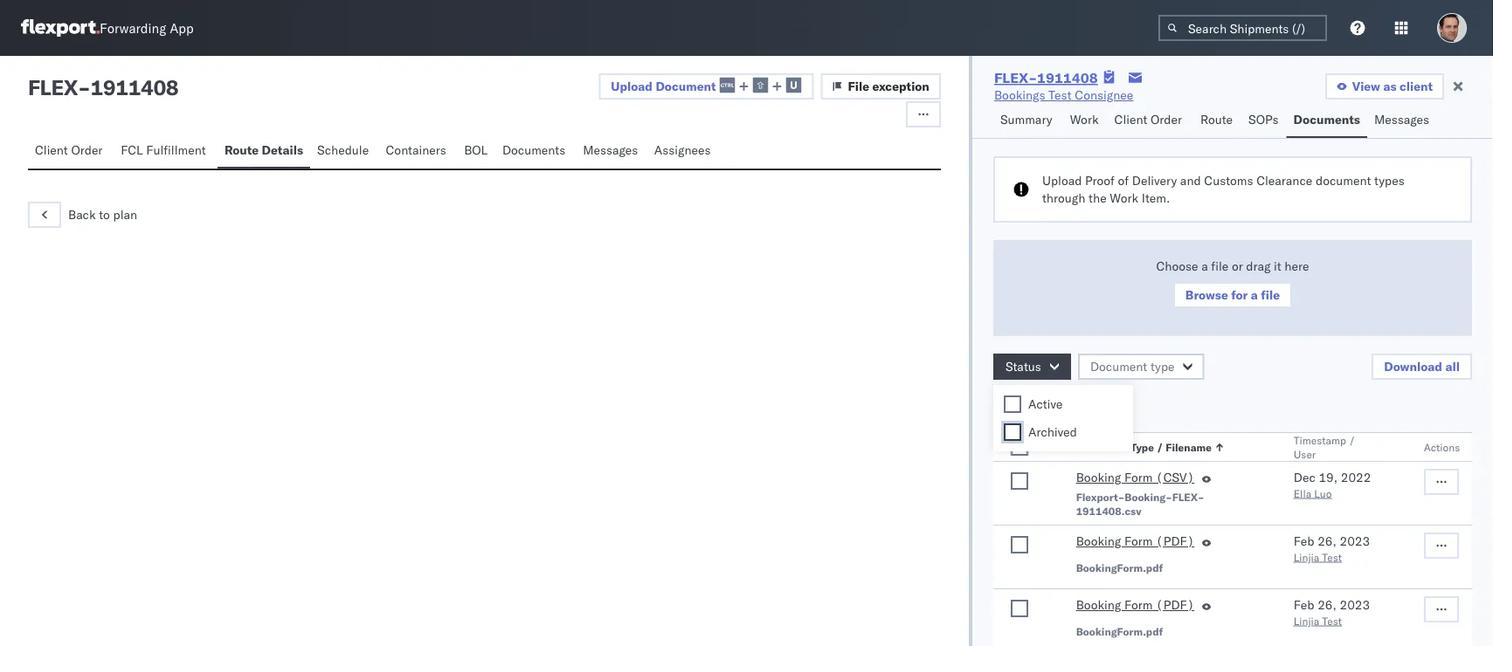 Task type: vqa. For each thing, say whether or not it's contained in the screenshot.
2:00 AM EST, Nov 9, 2022 Upload Customs Clearance Documents button
no



Task type: describe. For each thing, give the bounding box(es) containing it.
uploaded files ∙ 8
[[994, 399, 1100, 414]]

∙
[[1081, 399, 1089, 414]]

to
[[99, 207, 110, 222]]

1 horizontal spatial 1911408
[[1038, 69, 1098, 87]]

details
[[262, 142, 303, 158]]

back to plan
[[68, 207, 137, 222]]

2 booking from the top
[[1077, 534, 1122, 549]]

luo
[[1315, 487, 1332, 500]]

proof
[[1086, 173, 1115, 188]]

document type button
[[1079, 354, 1205, 380]]

upload document button
[[599, 73, 814, 100]]

work button
[[1064, 104, 1108, 138]]

plan
[[113, 207, 137, 222]]

download all button
[[1373, 354, 1473, 380]]

2023 for 1st the booking form (pdf) link
[[1340, 534, 1371, 549]]

timestamp / user
[[1294, 434, 1356, 461]]

forwarding
[[100, 20, 166, 36]]

exception
[[873, 79, 930, 94]]

containers button
[[379, 135, 457, 169]]

fcl fulfillment button
[[114, 135, 218, 169]]

1 horizontal spatial documents
[[1294, 112, 1361, 127]]

2023 for 1st the booking form (pdf) link from the bottom of the page
[[1340, 598, 1371, 613]]

bookings test consignee
[[995, 87, 1134, 103]]

choose
[[1157, 259, 1199, 274]]

document
[[1316, 173, 1372, 188]]

flex-1911408 link
[[995, 69, 1098, 87]]

file
[[848, 79, 870, 94]]

1 horizontal spatial client order
[[1115, 112, 1183, 127]]

download all
[[1385, 359, 1461, 375]]

route details
[[225, 142, 303, 158]]

it
[[1275, 259, 1282, 274]]

actions
[[1425, 441, 1461, 454]]

booking form (pdf) for 1st the booking form (pdf) link
[[1077, 534, 1195, 549]]

uploaded
[[994, 399, 1050, 414]]

ella
[[1294, 487, 1312, 500]]

0 horizontal spatial client order button
[[28, 135, 114, 169]]

upload document
[[611, 78, 716, 94]]

customs
[[1205, 173, 1254, 188]]

type
[[1151, 359, 1175, 375]]

a inside button
[[1252, 288, 1259, 303]]

document inside upload document "button"
[[656, 78, 716, 94]]

drag
[[1247, 259, 1271, 274]]

of
[[1119, 173, 1130, 188]]

sops button
[[1242, 104, 1287, 138]]

1 feb from the top
[[1294, 534, 1315, 549]]

as
[[1384, 79, 1397, 94]]

file exception
[[848, 79, 930, 94]]

fcl fulfillment
[[121, 142, 206, 158]]

1 vertical spatial test
[[1323, 551, 1343, 564]]

fcl
[[121, 142, 143, 158]]

schedule
[[317, 142, 369, 158]]

upload for upload proof of delivery and customs clearance document types through the work item.
[[1043, 173, 1082, 188]]

and
[[1181, 173, 1202, 188]]

Search Shipments (/) text field
[[1159, 15, 1328, 41]]

summary button
[[994, 104, 1064, 138]]

flexport-
[[1077, 491, 1125, 504]]

sops
[[1249, 112, 1279, 127]]

bookings test consignee link
[[995, 87, 1134, 104]]

1 bookingform.pdf from the top
[[1077, 562, 1164, 575]]

1 (pdf) from the top
[[1157, 534, 1195, 549]]

consignee
[[1075, 87, 1134, 103]]

clearance
[[1257, 173, 1313, 188]]

document type / filename
[[1077, 441, 1212, 454]]

route button
[[1194, 104, 1242, 138]]

choose a file or drag it here
[[1157, 259, 1310, 274]]

document for document type / filename
[[1077, 441, 1128, 454]]

through
[[1043, 191, 1086, 206]]

1 horizontal spatial documents button
[[1287, 104, 1368, 138]]

user
[[1294, 448, 1317, 461]]

linjia for 1st the booking form (pdf) link from the bottom of the page
[[1294, 615, 1320, 628]]

1 booking form (pdf) link from the top
[[1077, 533, 1195, 554]]

0 horizontal spatial 1911408
[[90, 74, 179, 101]]

1911408.csv
[[1077, 505, 1142, 518]]

assignees
[[655, 142, 711, 158]]

2 bookingform.pdf from the top
[[1077, 625, 1164, 639]]

types
[[1375, 173, 1405, 188]]

route details button
[[218, 135, 310, 169]]

2 (pdf) from the top
[[1157, 598, 1195, 613]]

view as client button
[[1326, 73, 1445, 100]]

booking-
[[1125, 491, 1173, 504]]

bookings
[[995, 87, 1046, 103]]

form for booking form (csv) link
[[1125, 470, 1153, 486]]

bol button
[[457, 135, 496, 169]]

1 horizontal spatial messages button
[[1368, 104, 1439, 138]]

back
[[68, 207, 96, 222]]

type
[[1131, 441, 1155, 454]]

app
[[170, 20, 194, 36]]

/ inside timestamp / user
[[1350, 434, 1356, 447]]

browse
[[1186, 288, 1229, 303]]

1 booking from the top
[[1077, 470, 1122, 486]]

8
[[1092, 399, 1100, 414]]

browse for a file button
[[1174, 282, 1293, 309]]

client
[[1400, 79, 1434, 94]]



Task type: locate. For each thing, give the bounding box(es) containing it.
flex-
[[995, 69, 1038, 87], [1173, 491, 1205, 504]]

1 horizontal spatial /
[[1350, 434, 1356, 447]]

2023
[[1340, 534, 1371, 549], [1340, 598, 1371, 613]]

1 vertical spatial feb 26, 2023 linjia test
[[1294, 598, 1371, 628]]

1 vertical spatial flex-
[[1173, 491, 1205, 504]]

work down consignee
[[1070, 112, 1099, 127]]

0 horizontal spatial /
[[1157, 441, 1164, 454]]

1 vertical spatial booking form (pdf) link
[[1077, 597, 1195, 618]]

1 vertical spatial 2023
[[1340, 598, 1371, 613]]

1 horizontal spatial flex-
[[1173, 491, 1205, 504]]

1 vertical spatial 26,
[[1318, 598, 1337, 613]]

client order button down consignee
[[1108, 104, 1194, 138]]

client
[[1115, 112, 1148, 127], [35, 142, 68, 158]]

0 vertical spatial upload
[[611, 78, 653, 94]]

client down flex
[[35, 142, 68, 158]]

1 vertical spatial document
[[1091, 359, 1148, 375]]

route
[[1201, 112, 1233, 127], [225, 142, 259, 158]]

1 26, from the top
[[1318, 534, 1337, 549]]

file inside the browse for a file button
[[1262, 288, 1281, 303]]

1 vertical spatial bookingform.pdf
[[1077, 625, 1164, 639]]

0 horizontal spatial messages button
[[576, 135, 648, 169]]

0 vertical spatial bookingform.pdf
[[1077, 562, 1164, 575]]

documents button
[[1287, 104, 1368, 138], [496, 135, 576, 169]]

active
[[1029, 397, 1063, 412]]

files
[[1053, 399, 1078, 414]]

0 horizontal spatial flex-
[[995, 69, 1038, 87]]

dec
[[1294, 470, 1316, 486]]

client order down consignee
[[1115, 112, 1183, 127]]

0 vertical spatial work
[[1070, 112, 1099, 127]]

0 vertical spatial route
[[1201, 112, 1233, 127]]

bol
[[464, 142, 488, 158]]

1 booking form (pdf) from the top
[[1077, 534, 1195, 549]]

timestamp
[[1294, 434, 1347, 447]]

flexport. image
[[21, 19, 100, 37]]

documents down view
[[1294, 112, 1361, 127]]

0 vertical spatial test
[[1049, 87, 1072, 103]]

2 feb from the top
[[1294, 598, 1315, 613]]

0 vertical spatial documents
[[1294, 112, 1361, 127]]

0 vertical spatial client
[[1115, 112, 1148, 127]]

flex - 1911408
[[28, 74, 179, 101]]

work
[[1070, 112, 1099, 127], [1110, 191, 1139, 206]]

flex
[[28, 74, 78, 101]]

2 linjia from the top
[[1294, 615, 1320, 628]]

1 2023 from the top
[[1340, 534, 1371, 549]]

item.
[[1142, 191, 1171, 206]]

form for 1st the booking form (pdf) link
[[1125, 534, 1153, 549]]

1 horizontal spatial order
[[1151, 112, 1183, 127]]

0 vertical spatial flex-
[[995, 69, 1038, 87]]

2 vertical spatial test
[[1323, 615, 1343, 628]]

all
[[1446, 359, 1461, 375]]

0 vertical spatial file
[[1212, 259, 1229, 274]]

upload up 'through'
[[1043, 173, 1082, 188]]

1911408
[[1038, 69, 1098, 87], [90, 74, 179, 101]]

flexport-booking-flex- 1911408.csv
[[1077, 491, 1205, 518]]

1 vertical spatial a
[[1252, 288, 1259, 303]]

a
[[1202, 259, 1209, 274], [1252, 288, 1259, 303]]

0 vertical spatial booking form (pdf) link
[[1077, 533, 1195, 554]]

1 vertical spatial messages
[[583, 142, 638, 158]]

1 horizontal spatial messages
[[1375, 112, 1430, 127]]

2 booking form (pdf) link from the top
[[1077, 597, 1195, 618]]

0 vertical spatial form
[[1125, 470, 1153, 486]]

for
[[1232, 288, 1249, 303]]

booking form (pdf) for 1st the booking form (pdf) link from the bottom of the page
[[1077, 598, 1195, 613]]

3 booking from the top
[[1077, 598, 1122, 613]]

2 vertical spatial document
[[1077, 441, 1128, 454]]

0 vertical spatial document
[[656, 78, 716, 94]]

messages button left assignees
[[576, 135, 648, 169]]

upload inside upload document "button"
[[611, 78, 653, 94]]

0 vertical spatial 2023
[[1340, 534, 1371, 549]]

document type
[[1091, 359, 1175, 375]]

0 vertical spatial client order
[[1115, 112, 1183, 127]]

containers
[[386, 142, 447, 158]]

1 horizontal spatial route
[[1201, 112, 1233, 127]]

1 vertical spatial booking
[[1077, 534, 1122, 549]]

form
[[1125, 470, 1153, 486], [1125, 534, 1153, 549], [1125, 598, 1153, 613]]

messages for the right messages button
[[1375, 112, 1430, 127]]

a right for
[[1252, 288, 1259, 303]]

flex-1911408
[[995, 69, 1098, 87]]

1 form from the top
[[1125, 470, 1153, 486]]

bookingform.pdf
[[1077, 562, 1164, 575], [1077, 625, 1164, 639]]

form for 1st the booking form (pdf) link from the bottom of the page
[[1125, 598, 1153, 613]]

26, for 1st the booking form (pdf) link from the bottom of the page
[[1318, 598, 1337, 613]]

booking
[[1077, 470, 1122, 486], [1077, 534, 1122, 549], [1077, 598, 1122, 613]]

document inside "document type" button
[[1091, 359, 1148, 375]]

0 horizontal spatial work
[[1070, 112, 1099, 127]]

1 horizontal spatial client
[[1115, 112, 1148, 127]]

1911408 up bookings test consignee
[[1038, 69, 1098, 87]]

1 horizontal spatial a
[[1252, 288, 1259, 303]]

messages button down view as client
[[1368, 104, 1439, 138]]

/ inside document type / filename button
[[1157, 441, 1164, 454]]

view as client
[[1353, 79, 1434, 94]]

timestamp / user button
[[1291, 430, 1390, 462]]

documents button down view
[[1287, 104, 1368, 138]]

0 vertical spatial linjia
[[1294, 551, 1320, 564]]

1 vertical spatial (pdf)
[[1157, 598, 1195, 613]]

1 horizontal spatial file
[[1262, 288, 1281, 303]]

work down of
[[1110, 191, 1139, 206]]

client order button left fcl
[[28, 135, 114, 169]]

archived
[[1029, 425, 1078, 440]]

upload inside upload proof of delivery and customs clearance document types through the work item.
[[1043, 173, 1082, 188]]

messages
[[1375, 112, 1430, 127], [583, 142, 638, 158]]

-
[[78, 74, 90, 101]]

upload for upload document
[[611, 78, 653, 94]]

upload
[[611, 78, 653, 94], [1043, 173, 1082, 188]]

messages left assignees
[[583, 142, 638, 158]]

1 vertical spatial file
[[1262, 288, 1281, 303]]

(csv)
[[1157, 470, 1195, 486]]

forwarding app link
[[21, 19, 194, 37]]

26, for 1st the booking form (pdf) link
[[1318, 534, 1337, 549]]

assignees button
[[648, 135, 721, 169]]

download
[[1385, 359, 1443, 375]]

booking form (pdf) link
[[1077, 533, 1195, 554], [1077, 597, 1195, 618]]

route for route
[[1201, 112, 1233, 127]]

0 horizontal spatial messages
[[583, 142, 638, 158]]

client order left fcl
[[35, 142, 103, 158]]

0 vertical spatial order
[[1151, 112, 1183, 127]]

route left sops
[[1201, 112, 1233, 127]]

linjia
[[1294, 551, 1320, 564], [1294, 615, 1320, 628]]

2 feb 26, 2023 linjia test from the top
[[1294, 598, 1371, 628]]

0 horizontal spatial upload
[[611, 78, 653, 94]]

1 vertical spatial booking form (pdf)
[[1077, 598, 1195, 613]]

1 vertical spatial documents
[[503, 142, 566, 158]]

order left fcl
[[71, 142, 103, 158]]

route left details
[[225, 142, 259, 158]]

0 vertical spatial booking
[[1077, 470, 1122, 486]]

0 vertical spatial (pdf)
[[1157, 534, 1195, 549]]

booking form (csv) link
[[1077, 469, 1195, 490]]

a right choose
[[1202, 259, 1209, 274]]

feb
[[1294, 534, 1315, 549], [1294, 598, 1315, 613]]

client down consignee
[[1115, 112, 1148, 127]]

file
[[1212, 259, 1229, 274], [1262, 288, 1281, 303]]

upload up assignees button at the left of page
[[611, 78, 653, 94]]

or
[[1232, 259, 1244, 274]]

feb 26, 2023 linjia test
[[1294, 534, 1371, 564], [1294, 598, 1371, 628]]

forwarding app
[[100, 20, 194, 36]]

file down it
[[1262, 288, 1281, 303]]

document type / filename button
[[1073, 437, 1259, 455]]

2 vertical spatial form
[[1125, 598, 1153, 613]]

0 vertical spatial feb
[[1294, 534, 1315, 549]]

0 horizontal spatial a
[[1202, 259, 1209, 274]]

0 horizontal spatial client
[[35, 142, 68, 158]]

messages down view as client
[[1375, 112, 1430, 127]]

1 vertical spatial client
[[35, 142, 68, 158]]

2 vertical spatial booking
[[1077, 598, 1122, 613]]

1 vertical spatial client order
[[35, 142, 103, 158]]

route inside the 'route' button
[[1201, 112, 1233, 127]]

browse for a file
[[1186, 288, 1281, 303]]

0 vertical spatial messages
[[1375, 112, 1430, 127]]

order left the 'route' button
[[1151, 112, 1183, 127]]

0 horizontal spatial documents
[[503, 142, 566, 158]]

work inside 'button'
[[1070, 112, 1099, 127]]

flex- down (csv)
[[1173, 491, 1205, 504]]

0 horizontal spatial order
[[71, 142, 103, 158]]

0 vertical spatial booking form (pdf)
[[1077, 534, 1195, 549]]

view
[[1353, 79, 1381, 94]]

0 horizontal spatial file
[[1212, 259, 1229, 274]]

flex- up the bookings
[[995, 69, 1038, 87]]

0 vertical spatial feb 26, 2023 linjia test
[[1294, 534, 1371, 564]]

1911408 down forwarding
[[90, 74, 179, 101]]

document inside document type / filename button
[[1077, 441, 1128, 454]]

1 linjia from the top
[[1294, 551, 1320, 564]]

flex- inside flexport-booking-flex- 1911408.csv
[[1173, 491, 1205, 504]]

here
[[1285, 259, 1310, 274]]

None checkbox
[[1004, 396, 1022, 413], [1011, 601, 1029, 618], [1004, 396, 1022, 413], [1011, 601, 1029, 618]]

the
[[1089, 191, 1107, 206]]

route for route details
[[225, 142, 259, 158]]

0 vertical spatial 26,
[[1318, 534, 1337, 549]]

3 form from the top
[[1125, 598, 1153, 613]]

document
[[656, 78, 716, 94], [1091, 359, 1148, 375], [1077, 441, 1128, 454]]

/
[[1350, 434, 1356, 447], [1157, 441, 1164, 454]]

2 26, from the top
[[1318, 598, 1337, 613]]

route inside route details button
[[225, 142, 259, 158]]

2 2023 from the top
[[1340, 598, 1371, 613]]

upload proof of delivery and customs clearance document types through the work item.
[[1043, 173, 1405, 206]]

1 vertical spatial feb
[[1294, 598, 1315, 613]]

documents button right bol
[[496, 135, 576, 169]]

1 vertical spatial form
[[1125, 534, 1153, 549]]

1 vertical spatial order
[[71, 142, 103, 158]]

linjia for 1st the booking form (pdf) link
[[1294, 551, 1320, 564]]

fulfillment
[[146, 142, 206, 158]]

1 vertical spatial work
[[1110, 191, 1139, 206]]

1 vertical spatial linjia
[[1294, 615, 1320, 628]]

order
[[1151, 112, 1183, 127], [71, 142, 103, 158]]

/ right timestamp
[[1350, 434, 1356, 447]]

0 horizontal spatial documents button
[[496, 135, 576, 169]]

None checkbox
[[1004, 424, 1022, 441], [1011, 439, 1029, 456], [1011, 473, 1029, 490], [1011, 537, 1029, 554], [1004, 424, 1022, 441], [1011, 439, 1029, 456], [1011, 473, 1029, 490], [1011, 537, 1029, 554]]

1 vertical spatial route
[[225, 142, 259, 158]]

1 vertical spatial upload
[[1043, 173, 1082, 188]]

dec 19, 2022 ella luo
[[1294, 470, 1372, 500]]

status button
[[994, 354, 1072, 380]]

/ right type
[[1157, 441, 1164, 454]]

document for document type
[[1091, 359, 1148, 375]]

0 horizontal spatial client order
[[35, 142, 103, 158]]

1 horizontal spatial work
[[1110, 191, 1139, 206]]

messages for left messages button
[[583, 142, 638, 158]]

1 feb 26, 2023 linjia test from the top
[[1294, 534, 1371, 564]]

1 horizontal spatial upload
[[1043, 173, 1082, 188]]

summary
[[1001, 112, 1053, 127]]

booking form (pdf)
[[1077, 534, 1195, 549], [1077, 598, 1195, 613]]

2 booking form (pdf) from the top
[[1077, 598, 1195, 613]]

0 vertical spatial a
[[1202, 259, 1209, 274]]

2 form from the top
[[1125, 534, 1153, 549]]

delivery
[[1133, 173, 1178, 188]]

filename
[[1166, 441, 1212, 454]]

messages button
[[1368, 104, 1439, 138], [576, 135, 648, 169]]

0 horizontal spatial route
[[225, 142, 259, 158]]

file left or
[[1212, 259, 1229, 274]]

work inside upload proof of delivery and customs clearance document types through the work item.
[[1110, 191, 1139, 206]]

1 horizontal spatial client order button
[[1108, 104, 1194, 138]]

booking form (csv)
[[1077, 470, 1195, 486]]

documents right bol button
[[503, 142, 566, 158]]



